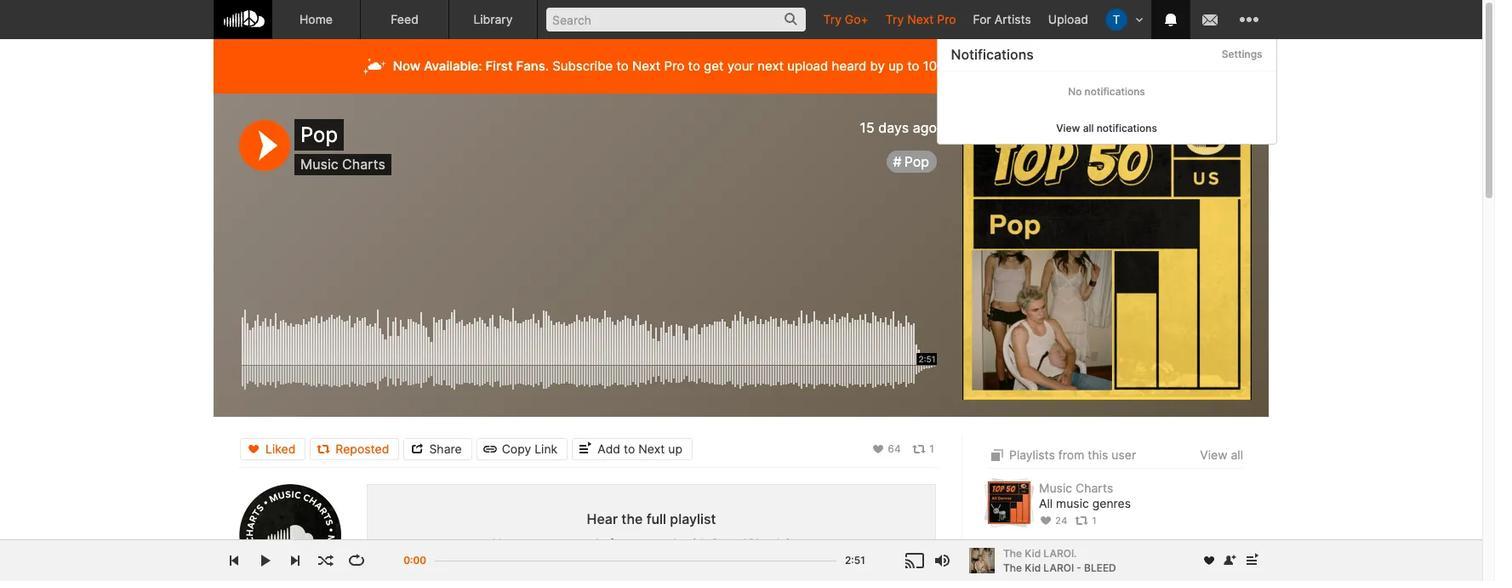 Task type: describe. For each thing, give the bounding box(es) containing it.
share button
[[404, 438, 472, 460]]

notifications
[[952, 46, 1035, 63]]

the
[[622, 511, 643, 528]]

try next pro
[[886, 12, 957, 26]]

now available: first fans. subscribe to next pro to get your next upload heard by up to 100+ listeners. start today
[[393, 58, 1087, 74]]

to left 100+
[[908, 58, 920, 74]]

2 every from the left
[[617, 536, 649, 551]]

charts for music charts electronic
[[1076, 543, 1114, 557]]

go+.
[[784, 536, 811, 551]]

0 vertical spatial music charts link
[[301, 156, 385, 173]]

try for try go+
[[824, 12, 842, 26]]

home
[[300, 12, 333, 26]]

available:
[[424, 58, 482, 74]]

music charts all music genres
[[1040, 481, 1132, 511]]

second
[[558, 536, 599, 551]]

charts inside pop music charts
[[342, 156, 385, 173]]

the kid laroi - bleed element
[[970, 548, 995, 574]]

1 kid from the top
[[1025, 547, 1041, 560]]

music charts's avatar element
[[239, 484, 341, 582]]

get
[[704, 58, 724, 74]]

64
[[888, 442, 902, 455]]

all music genres link
[[1040, 497, 1132, 512]]

view all
[[1201, 448, 1244, 462]]

library
[[474, 12, 513, 26]]

electronic link
[[1040, 558, 1095, 574]]

1 for 64
[[929, 442, 936, 455]]

view for view all
[[1201, 448, 1228, 462]]

liked
[[266, 441, 296, 456]]

1 link for 24
[[1076, 515, 1098, 527]]

for
[[974, 12, 992, 26]]

to right subscribe at the left top of the page
[[617, 58, 629, 74]]

laroi
[[1044, 562, 1075, 574]]

to left get
[[688, 58, 701, 74]]

with
[[684, 536, 708, 551]]

music for music charts all music genres
[[1040, 481, 1073, 496]]

liked button
[[240, 438, 306, 460]]

music charts electronic
[[1040, 543, 1114, 573]]

music inside pop music charts
[[301, 156, 339, 173]]

100+
[[924, 58, 954, 74]]

this
[[1088, 448, 1109, 462]]

subscribe
[[553, 58, 613, 74]]

Search search field
[[547, 8, 807, 32]]

for artists
[[974, 12, 1032, 26]]

next
[[758, 58, 784, 74]]

electronic
[[1040, 558, 1095, 573]]

fans.
[[516, 58, 549, 74]]

share
[[429, 441, 462, 456]]

0 vertical spatial pro
[[938, 12, 957, 26]]

2 the from the top
[[1004, 562, 1023, 574]]

first
[[486, 58, 513, 74]]

bleed
[[1085, 562, 1117, 574]]

full
[[647, 511, 667, 528]]

0 vertical spatial next
[[908, 12, 934, 26]]

reposted
[[336, 441, 389, 456]]

reposted button
[[310, 438, 400, 460]]

all music genres element
[[988, 482, 1031, 524]]

from
[[1059, 448, 1085, 462]]

days
[[879, 119, 909, 136]]

settings
[[1223, 48, 1264, 60]]

feed link
[[361, 0, 450, 39]]

the kid laroi. the kid laroi - bleed
[[1004, 547, 1117, 574]]

feed
[[391, 12, 419, 26]]

upload link
[[1040, 0, 1097, 38]]

copy
[[502, 441, 532, 456]]

up inside button
[[669, 441, 683, 456]]

0:00
[[404, 554, 427, 567]]

next inside button
[[639, 441, 665, 456]]

track
[[652, 536, 681, 551]]

heard
[[832, 58, 867, 74]]

1 horizontal spatial up
[[889, 58, 904, 74]]

1 every from the left
[[523, 536, 554, 551]]

music
[[1057, 497, 1090, 511]]

of
[[602, 536, 614, 551]]

tara schultz's avatar element
[[1106, 9, 1128, 31]]

copy link
[[502, 441, 558, 456]]

0 vertical spatial notifications
[[1086, 85, 1146, 98]]

electronic element
[[988, 544, 1031, 582]]

genres
[[1093, 497, 1132, 511]]

pop for pop music charts
[[301, 123, 338, 147]]

24
[[1056, 515, 1068, 527]]

home link
[[272, 0, 361, 39]]

go+
[[845, 12, 869, 26]]

playlists
[[1010, 448, 1056, 462]]



Task type: vqa. For each thing, say whether or not it's contained in the screenshot.
topmost 1
yes



Task type: locate. For each thing, give the bounding box(es) containing it.
15 days ago
[[860, 119, 937, 136]]

laroi.
[[1044, 547, 1077, 560]]

artists
[[995, 12, 1032, 26]]

0 vertical spatial 1
[[929, 442, 936, 455]]

next down search search box
[[633, 58, 661, 74]]

kid left 'laroi'
[[1025, 562, 1041, 574]]

playlists from this user
[[1010, 448, 1137, 462]]

view all notifications
[[1057, 121, 1158, 134]]

the kid laroi. link
[[1004, 547, 1194, 561]]

hear the full playlist hear every second of every track with soundcloud go+.
[[493, 511, 811, 551]]

start today link
[[1016, 58, 1087, 74]]

add
[[598, 441, 621, 456]]

pop inside pop "link"
[[905, 154, 930, 171]]

music charts link for music charts electronic
[[1040, 543, 1114, 557]]

all
[[1084, 121, 1095, 134], [1232, 448, 1244, 462]]

playlist stats element
[[693, 438, 936, 460], [1040, 512, 1244, 531]]

1 vertical spatial music
[[1040, 481, 1073, 496]]

ago
[[913, 119, 937, 136]]

0 horizontal spatial all
[[1084, 121, 1095, 134]]

music inside music charts all music genres
[[1040, 481, 1073, 496]]

1 right "64"
[[929, 442, 936, 455]]

1 horizontal spatial view
[[1201, 448, 1228, 462]]

pro left get
[[665, 58, 685, 74]]

0 vertical spatial playlist stats element
[[693, 438, 936, 460]]

music for music charts electronic
[[1040, 543, 1073, 557]]

hear up of
[[587, 511, 618, 528]]

for artists link
[[965, 0, 1040, 38]]

0 horizontal spatial pro
[[665, 58, 685, 74]]

1 horizontal spatial 1 link
[[1076, 515, 1098, 527]]

hear
[[587, 511, 618, 528], [493, 536, 520, 551]]

1 link for 64
[[913, 442, 936, 456]]

set image
[[988, 445, 1006, 466]]

every down the
[[617, 536, 649, 551]]

hear left second
[[493, 536, 520, 551]]

charts inside music charts electronic
[[1076, 543, 1114, 557]]

to right add
[[624, 441, 635, 456]]

1 vertical spatial 1
[[1092, 515, 1098, 527]]

try go+
[[824, 12, 869, 26]]

0 vertical spatial hear
[[587, 511, 618, 528]]

pro
[[938, 12, 957, 26], [665, 58, 685, 74]]

1 vertical spatial pop
[[905, 154, 930, 171]]

try left go+
[[824, 12, 842, 26]]

playlist stats element containing 64
[[693, 438, 936, 460]]

2 vertical spatial charts
[[1076, 543, 1114, 557]]

2 vertical spatial music
[[1040, 543, 1073, 557]]

1 vertical spatial charts
[[1076, 481, 1114, 496]]

pop music charts
[[301, 123, 385, 173]]

kid left laroi.
[[1025, 547, 1041, 560]]

up right by at the top of the page
[[889, 58, 904, 74]]

0 vertical spatial view
[[1057, 121, 1081, 134]]

64 link
[[872, 442, 902, 456]]

link
[[535, 441, 558, 456]]

0 vertical spatial 1 link
[[913, 442, 936, 456]]

0 vertical spatial charts
[[342, 156, 385, 173]]

1 link right "64"
[[913, 442, 936, 456]]

1
[[929, 442, 936, 455], [1092, 515, 1098, 527]]

up
[[889, 58, 904, 74], [669, 441, 683, 456]]

0 horizontal spatial hear
[[493, 536, 520, 551]]

1 vertical spatial view
[[1201, 448, 1228, 462]]

try right go+
[[886, 12, 904, 26]]

the kid laroi - bleed link
[[1004, 561, 1117, 576]]

None search field
[[538, 0, 815, 38]]

1 vertical spatial all
[[1232, 448, 1244, 462]]

0 horizontal spatial up
[[669, 441, 683, 456]]

notifications down 'no notifications'
[[1098, 121, 1158, 134]]

1 vertical spatial up
[[669, 441, 683, 456]]

1 vertical spatial kid
[[1025, 562, 1041, 574]]

1 horizontal spatial every
[[617, 536, 649, 551]]

pop element
[[963, 111, 1252, 400]]

pop inside pop music charts
[[301, 123, 338, 147]]

1 horizontal spatial pop
[[905, 154, 930, 171]]

next
[[908, 12, 934, 26], [633, 58, 661, 74], [639, 441, 665, 456]]

0 horizontal spatial view
[[1057, 121, 1081, 134]]

music inside music charts electronic
[[1040, 543, 1073, 557]]

charts for music charts all music genres
[[1076, 481, 1114, 496]]

1 horizontal spatial pro
[[938, 12, 957, 26]]

notifications up view all notifications
[[1086, 85, 1146, 98]]

1 inside 'link'
[[929, 442, 936, 455]]

pop
[[301, 123, 338, 147], [905, 154, 930, 171]]

no notifications
[[1069, 85, 1146, 98]]

0 vertical spatial music
[[301, 156, 339, 173]]

24 link
[[1040, 515, 1068, 527]]

1 for 24
[[1092, 515, 1098, 527]]

playlist
[[670, 511, 716, 528]]

1 the from the top
[[1004, 547, 1023, 560]]

all for view all
[[1232, 448, 1244, 462]]

by
[[871, 58, 885, 74]]

every left second
[[523, 536, 554, 551]]

upload
[[1049, 12, 1089, 26]]

now
[[393, 58, 421, 74]]

try next pro link
[[878, 0, 965, 38]]

all for view all notifications
[[1084, 121, 1095, 134]]

0 horizontal spatial try
[[824, 12, 842, 26]]

2 vertical spatial music charts link
[[1040, 543, 1114, 557]]

0 horizontal spatial playlist stats element
[[693, 438, 936, 460]]

1 link down all music genres link
[[1076, 515, 1098, 527]]

copy link button
[[477, 438, 568, 460]]

1 vertical spatial 1 link
[[1076, 515, 1098, 527]]

music charts link for music charts all music genres
[[1040, 481, 1114, 496]]

next right add
[[639, 441, 665, 456]]

add to next up
[[598, 441, 683, 456]]

1 horizontal spatial all
[[1232, 448, 1244, 462]]

view for view all notifications
[[1057, 121, 1081, 134]]

every
[[523, 536, 554, 551], [617, 536, 649, 551]]

add to next up button
[[572, 438, 693, 460]]

view
[[1057, 121, 1081, 134], [1201, 448, 1228, 462]]

charts
[[342, 156, 385, 173], [1076, 481, 1114, 496], [1076, 543, 1114, 557]]

settings link
[[1209, 39, 1277, 70]]

0 vertical spatial all
[[1084, 121, 1095, 134]]

0 vertical spatial kid
[[1025, 547, 1041, 560]]

next up 100+
[[908, 12, 934, 26]]

to
[[617, 58, 629, 74], [688, 58, 701, 74], [908, 58, 920, 74], [624, 441, 635, 456]]

to inside "add to next up" button
[[624, 441, 635, 456]]

pop link
[[887, 151, 937, 173]]

your
[[728, 58, 754, 74]]

1 vertical spatial pro
[[665, 58, 685, 74]]

1 vertical spatial playlist stats element
[[1040, 512, 1244, 531]]

0 vertical spatial the
[[1004, 547, 1023, 560]]

notifications
[[1086, 85, 1146, 98], [1098, 121, 1158, 134]]

pro left for
[[938, 12, 957, 26]]

soundcloud
[[711, 536, 780, 551]]

1 horizontal spatial hear
[[587, 511, 618, 528]]

listeners.
[[957, 58, 1012, 74]]

0 horizontal spatial pop
[[301, 123, 338, 147]]

1 horizontal spatial playlist stats element
[[1040, 512, 1244, 531]]

-
[[1077, 562, 1082, 574]]

0 vertical spatial up
[[889, 58, 904, 74]]

all
[[1040, 497, 1053, 511]]

1 vertical spatial the
[[1004, 562, 1023, 574]]

1 link
[[913, 442, 936, 456], [1076, 515, 1098, 527]]

up right add
[[669, 441, 683, 456]]

0 horizontal spatial 1
[[929, 442, 936, 455]]

0 horizontal spatial every
[[523, 536, 554, 551]]

1 horizontal spatial try
[[886, 12, 904, 26]]

music
[[301, 156, 339, 173], [1040, 481, 1073, 496], [1040, 543, 1073, 557]]

user
[[1112, 448, 1137, 462]]

1 vertical spatial hear
[[493, 536, 520, 551]]

try go+ link
[[815, 0, 878, 38]]

0 vertical spatial pop
[[301, 123, 338, 147]]

today
[[1049, 58, 1087, 74]]

upload
[[788, 58, 829, 74]]

15
[[860, 119, 875, 136]]

0 horizontal spatial 1 link
[[913, 442, 936, 456]]

1 down all music genres link
[[1092, 515, 1098, 527]]

2 kid from the top
[[1025, 562, 1041, 574]]

1 horizontal spatial 1
[[1092, 515, 1098, 527]]

2:51
[[845, 554, 866, 567]]

1 vertical spatial music charts link
[[1040, 481, 1114, 496]]

2 vertical spatial next
[[639, 441, 665, 456]]

charts inside music charts all music genres
[[1076, 481, 1114, 496]]

1 try from the left
[[824, 12, 842, 26]]

1 vertical spatial next
[[633, 58, 661, 74]]

next up image
[[1242, 551, 1263, 571]]

view all notifications link
[[938, 113, 1277, 144]]

playlist stats element containing 24
[[1040, 512, 1244, 531]]

2 try from the left
[[886, 12, 904, 26]]

no
[[1069, 85, 1083, 98]]

library link
[[450, 0, 538, 39]]

start
[[1016, 58, 1046, 74]]

the
[[1004, 547, 1023, 560], [1004, 562, 1023, 574]]

pop for pop
[[905, 154, 930, 171]]

progress bar
[[435, 553, 837, 581]]

music charts link
[[301, 156, 385, 173], [1040, 481, 1114, 496], [1040, 543, 1114, 557]]

try for try next pro
[[886, 12, 904, 26]]

1 vertical spatial notifications
[[1098, 121, 1158, 134]]



